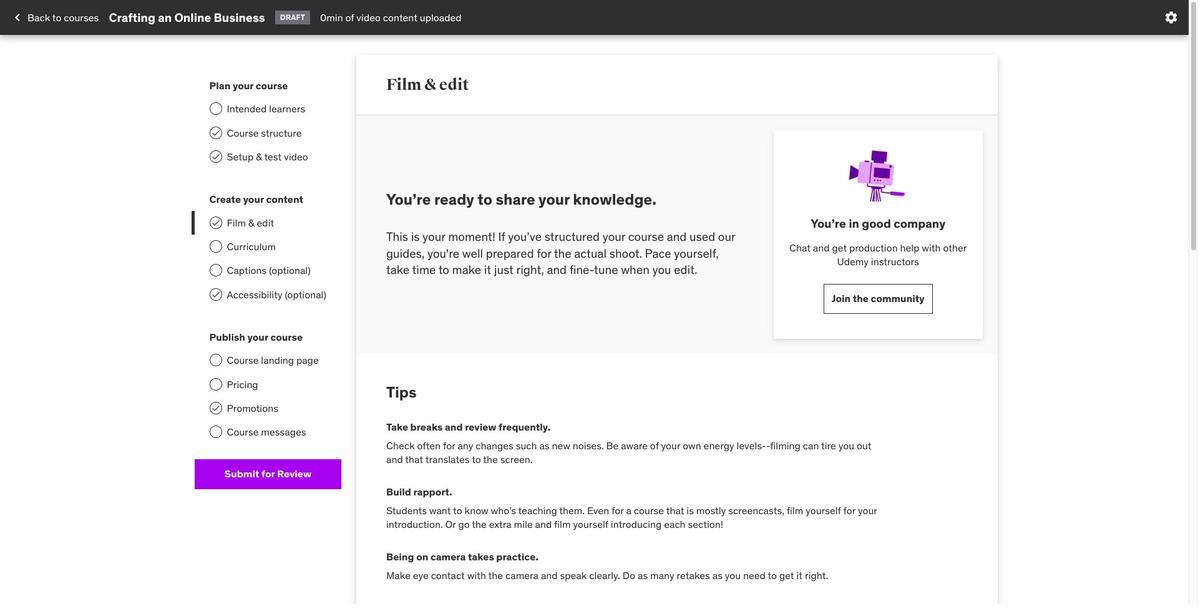 Task type: describe. For each thing, give the bounding box(es) containing it.
intended
[[227, 102, 267, 115]]

noises.
[[573, 439, 604, 452]]

just
[[494, 262, 514, 277]]

and up any
[[445, 421, 463, 433]]

even
[[587, 504, 609, 516]]

chat
[[789, 241, 811, 254]]

0min of video content uploaded
[[320, 11, 462, 24]]

review
[[277, 468, 311, 480]]

captions
[[227, 264, 267, 277]]

help
[[900, 241, 920, 254]]

production
[[849, 241, 898, 254]]

practice.
[[496, 551, 538, 563]]

intended learners link
[[194, 97, 341, 121]]

back
[[27, 11, 50, 24]]

course inside this is your moment! if you've structured your course and used our guides, you're well prepared for the actual shoot. pace yourself, take time to make it just right, and fine-tune when you edit.
[[628, 229, 664, 244]]

check
[[386, 439, 415, 452]]

breaks
[[410, 421, 443, 433]]

take
[[386, 262, 410, 277]]

company
[[894, 216, 946, 231]]

time
[[412, 262, 436, 277]]

and left fine-
[[547, 262, 567, 277]]

your inside 'take breaks and review frequently. check often for any changes such as new noises. be aware of your own energy levels--filming can tire you out and that translates to the screen.'
[[661, 439, 680, 452]]

be
[[606, 439, 619, 452]]

pricing link
[[194, 372, 341, 396]]

you inside this is your moment! if you've structured your course and used our guides, you're well prepared for the actual shoot. pace yourself, take time to make it just right, and fine-tune when you edit.
[[652, 262, 671, 277]]

translates
[[425, 453, 470, 466]]

1 vertical spatial film
[[554, 518, 571, 530]]

completed element for accessibility
[[209, 288, 222, 301]]

instructors
[[871, 255, 919, 268]]

to inside this is your moment! if you've structured your course and used our guides, you're well prepared for the actual shoot. pace yourself, take time to make it just right, and fine-tune when you edit.
[[439, 262, 449, 277]]

as inside 'take breaks and review frequently. check often for any changes such as new noises. be aware of your own energy levels--filming can tire you out and that translates to the screen.'
[[539, 439, 550, 452]]

build rapport. students want to know who's teaching them. even for a course that is mostly screencasts, film yourself for your introduction. or go the extra mile and film yourself introducing each section!
[[386, 486, 877, 530]]

the inside build rapport. students want to know who's teaching them. even for a course that is mostly screencasts, film yourself for your introduction. or go the extra mile and film yourself introducing each section!
[[472, 518, 487, 530]]

for inside button
[[261, 468, 275, 480]]

incomplete image for intended learners
[[209, 102, 222, 115]]

udemy
[[837, 255, 869, 268]]

if
[[498, 229, 505, 244]]

1 horizontal spatial as
[[638, 569, 648, 581]]

submit for review button
[[194, 459, 341, 489]]

course inside build rapport. students want to know who's teaching them. even for a course that is mostly screencasts, film yourself for your introduction. or go the extra mile and film yourself introducing each section!
[[634, 504, 664, 516]]

publish your course
[[209, 331, 303, 343]]

community
[[871, 292, 925, 305]]

on
[[416, 551, 428, 563]]

medium image
[[10, 10, 25, 25]]

pricing
[[227, 378, 258, 390]]

incomplete image for captions (optional)
[[209, 264, 222, 277]]

and inside being on camera takes practice. make eye contact with the camera and speak clearly. do as many retakes as you need to get it right.
[[541, 569, 558, 581]]

prepared
[[486, 246, 534, 261]]

structure
[[261, 126, 302, 139]]

extra
[[489, 518, 512, 530]]

rapport.
[[413, 486, 452, 498]]

speak
[[560, 569, 587, 581]]

to left share
[[478, 189, 492, 209]]

the inside this is your moment! if you've structured your course and used our guides, you're well prepared for the actual shoot. pace yourself, take time to make it just right, and fine-tune when you edit.
[[554, 246, 572, 261]]

incomplete image for course landing page
[[209, 354, 222, 367]]

own
[[683, 439, 701, 452]]

being
[[386, 551, 414, 563]]

used
[[690, 229, 715, 244]]

0 horizontal spatial film & edit
[[227, 216, 274, 229]]

promotions
[[227, 402, 278, 414]]

screencasts,
[[728, 504, 784, 516]]

captions (optional)
[[227, 264, 311, 277]]

go
[[458, 518, 470, 530]]

draft
[[280, 12, 305, 22]]

for inside 'take breaks and review frequently. check often for any changes such as new noises. be aware of your own energy levels--filming can tire you out and that translates to the screen.'
[[443, 439, 455, 452]]

completed image for accessibility (optional)
[[211, 289, 221, 299]]

do
[[623, 569, 635, 581]]

for inside this is your moment! if you've structured your course and used our guides, you're well prepared for the actual shoot. pace yourself, take time to make it just right, and fine-tune when you edit.
[[537, 246, 551, 261]]

mile
[[514, 518, 533, 530]]

& for film & edit link
[[248, 216, 254, 229]]

share
[[496, 189, 535, 209]]

crafting an online business
[[109, 10, 265, 25]]

join the community link
[[824, 284, 933, 314]]

students
[[386, 504, 427, 516]]

curriculum
[[227, 240, 276, 253]]

energy
[[704, 439, 734, 452]]

accessibility (optional) link
[[194, 283, 341, 307]]

0 vertical spatial edit
[[439, 75, 469, 94]]

mostly
[[696, 504, 726, 516]]

fine-
[[570, 262, 594, 277]]

tune
[[594, 262, 618, 277]]

section!
[[688, 518, 723, 530]]

& for setup & test video link
[[256, 150, 262, 163]]

with inside chat and get production help with other udemy instructors
[[922, 241, 941, 254]]

to inside 'take breaks and review frequently. check often for any changes such as new noises. be aware of your own energy levels--filming can tire you out and that translates to the screen.'
[[472, 453, 481, 466]]

yourself,
[[674, 246, 719, 261]]

frequently.
[[499, 421, 551, 433]]

1 horizontal spatial video
[[357, 11, 381, 24]]

1 vertical spatial film
[[227, 216, 246, 229]]

back to courses link
[[10, 7, 99, 28]]

chat and get production help with other udemy instructors
[[789, 241, 967, 268]]

know
[[465, 504, 489, 516]]

accessibility (optional)
[[227, 288, 326, 301]]

curriculum link
[[194, 235, 341, 259]]

-
[[766, 439, 770, 452]]

it inside this is your moment! if you've structured your course and used our guides, you're well prepared for the actual shoot. pace yourself, take time to make it just right, and fine-tune when you edit.
[[484, 262, 491, 277]]

(optional) for captions (optional)
[[269, 264, 311, 277]]

who's
[[491, 504, 516, 516]]

takes
[[468, 551, 494, 563]]

and up pace
[[667, 229, 687, 244]]

get inside being on camera takes practice. make eye contact with the camera and speak clearly. do as many retakes as you need to get it right.
[[779, 569, 794, 581]]

course structure
[[227, 126, 302, 139]]

this
[[386, 229, 408, 244]]

our
[[718, 229, 735, 244]]

make
[[452, 262, 481, 277]]

1 vertical spatial edit
[[257, 216, 274, 229]]

captions (optional) link
[[194, 259, 341, 283]]



Task type: locate. For each thing, give the bounding box(es) containing it.
completed image left promotions
[[211, 403, 221, 413]]

them.
[[559, 504, 585, 516]]

1 horizontal spatial film
[[386, 75, 421, 94]]

you inside being on camera takes practice. make eye contact with the camera and speak clearly. do as many retakes as you need to get it right.
[[725, 569, 741, 581]]

video right 0min
[[357, 11, 381, 24]]

right.
[[805, 569, 828, 581]]

screen.
[[500, 453, 533, 466]]

2 completed image from the top
[[211, 218, 221, 228]]

many
[[650, 569, 674, 581]]

0 vertical spatial with
[[922, 241, 941, 254]]

completed image
[[211, 128, 221, 138], [211, 218, 221, 228], [211, 289, 221, 299]]

completed element left accessibility
[[209, 288, 222, 301]]

course up intended learners link
[[256, 79, 288, 92]]

0 vertical spatial that
[[405, 453, 423, 466]]

0 vertical spatial film
[[386, 75, 421, 94]]

0 horizontal spatial that
[[405, 453, 423, 466]]

completed image for film & edit
[[211, 218, 221, 228]]

camera
[[431, 551, 466, 563], [506, 569, 539, 581]]

3 completed element from the top
[[209, 216, 222, 229]]

and inside chat and get production help with other udemy instructors
[[813, 241, 830, 254]]

1 vertical spatial yourself
[[573, 518, 608, 530]]

to inside build rapport. students want to know who's teaching them. even for a course that is mostly screencasts, film yourself for your introduction. or go the extra mile and film yourself introducing each section!
[[453, 504, 462, 516]]

you down pace
[[652, 262, 671, 277]]

0 horizontal spatial get
[[779, 569, 794, 581]]

changes
[[476, 439, 513, 452]]

1 horizontal spatial &
[[256, 150, 262, 163]]

join
[[832, 292, 851, 305]]

incomplete image inside pricing link
[[209, 378, 222, 390]]

2 incomplete image from the top
[[209, 240, 222, 253]]

moment!
[[448, 229, 495, 244]]

1 horizontal spatial that
[[666, 504, 684, 516]]

incomplete image for course messages
[[209, 426, 222, 438]]

of right 0min
[[345, 11, 354, 24]]

completed element inside setup & test video link
[[209, 150, 222, 163]]

0 vertical spatial camera
[[431, 551, 466, 563]]

and right chat
[[813, 241, 830, 254]]

and inside build rapport. students want to know who's teaching them. even for a course that is mostly screencasts, film yourself for your introduction. or go the extra mile and film yourself introducing each section!
[[535, 518, 552, 530]]

0 horizontal spatial edit
[[257, 216, 274, 229]]

1 vertical spatial content
[[266, 193, 303, 206]]

incomplete image inside curriculum link
[[209, 240, 222, 253]]

introducing
[[611, 518, 662, 530]]

completed element down create
[[209, 216, 222, 229]]

1 vertical spatial video
[[284, 150, 308, 163]]

film right screencasts,
[[787, 504, 803, 516]]

the down know on the left bottom
[[472, 518, 487, 530]]

setup & test video
[[227, 150, 308, 163]]

to down "you're" in the left of the page
[[439, 262, 449, 277]]

take
[[386, 421, 408, 433]]

you're up this
[[386, 189, 431, 209]]

(optional) down the captions (optional)
[[285, 288, 326, 301]]

as right do
[[638, 569, 648, 581]]

film & edit link
[[194, 211, 341, 235]]

it left right.
[[797, 569, 803, 581]]

that down check
[[405, 453, 423, 466]]

5 completed element from the top
[[209, 402, 222, 414]]

submit
[[224, 468, 259, 480]]

course messages link
[[194, 420, 341, 444]]

0 horizontal spatial is
[[411, 229, 420, 244]]

0 vertical spatial completed image
[[211, 152, 221, 162]]

yourself
[[806, 504, 841, 516], [573, 518, 608, 530]]

clearly.
[[589, 569, 620, 581]]

with
[[922, 241, 941, 254], [467, 569, 486, 581]]

with down takes
[[467, 569, 486, 581]]

course for course structure
[[227, 126, 259, 139]]

make
[[386, 569, 411, 581]]

2 vertical spatial &
[[248, 216, 254, 229]]

each
[[664, 518, 686, 530]]

uploaded
[[420, 11, 462, 24]]

1 horizontal spatial film
[[787, 504, 803, 516]]

0 vertical spatial film
[[787, 504, 803, 516]]

to up go
[[453, 504, 462, 516]]

the down changes
[[483, 453, 498, 466]]

completed element
[[209, 126, 222, 139], [209, 150, 222, 163], [209, 216, 222, 229], [209, 288, 222, 301], [209, 402, 222, 414]]

0 vertical spatial get
[[832, 241, 847, 254]]

1 horizontal spatial film & edit
[[386, 75, 469, 94]]

completed image inside film & edit link
[[211, 218, 221, 228]]

you're in good company
[[811, 216, 946, 231]]

the down 'structured'
[[554, 246, 572, 261]]

course landing page link
[[194, 348, 341, 372]]

completed image for promotions
[[211, 403, 221, 413]]

completed image left accessibility
[[211, 289, 221, 299]]

content
[[383, 11, 417, 24], [266, 193, 303, 206]]

get inside chat and get production help with other udemy instructors
[[832, 241, 847, 254]]

an
[[158, 10, 172, 25]]

ready
[[434, 189, 474, 209]]

completed image down create
[[211, 218, 221, 228]]

0 horizontal spatial video
[[284, 150, 308, 163]]

courses
[[64, 11, 99, 24]]

course for course landing page
[[227, 354, 259, 367]]

you're
[[427, 246, 459, 261]]

0 vertical spatial course
[[227, 126, 259, 139]]

course up landing
[[270, 331, 303, 343]]

camera down practice.
[[506, 569, 539, 581]]

0 horizontal spatial film
[[554, 518, 571, 530]]

the right join
[[853, 292, 869, 305]]

3 completed image from the top
[[211, 289, 221, 299]]

2 completed element from the top
[[209, 150, 222, 163]]

setup & test video link
[[194, 145, 341, 169]]

of
[[345, 11, 354, 24], [650, 439, 659, 452]]

1 horizontal spatial you're
[[811, 216, 846, 231]]

1 vertical spatial completed image
[[211, 403, 221, 413]]

1 vertical spatial (optional)
[[285, 288, 326, 301]]

0 vertical spatial of
[[345, 11, 354, 24]]

get left right.
[[779, 569, 794, 581]]

and down check
[[386, 453, 403, 466]]

1 vertical spatial course
[[227, 354, 259, 367]]

3 incomplete image from the top
[[209, 264, 222, 277]]

0 horizontal spatial camera
[[431, 551, 466, 563]]

that inside build rapport. students want to know who's teaching them. even for a course that is mostly screencasts, film yourself for your introduction. or go the extra mile and film yourself introducing each section!
[[666, 504, 684, 516]]

1 vertical spatial get
[[779, 569, 794, 581]]

you left need
[[725, 569, 741, 581]]

incomplete image inside intended learners link
[[209, 102, 222, 115]]

online
[[174, 10, 211, 25]]

1 vertical spatial film & edit
[[227, 216, 274, 229]]

can
[[803, 439, 819, 452]]

completed image inside accessibility (optional) link
[[211, 289, 221, 299]]

incomplete image for pricing
[[209, 378, 222, 390]]

2 vertical spatial you
[[725, 569, 741, 581]]

is up section!
[[687, 504, 694, 516]]

1 horizontal spatial camera
[[506, 569, 539, 581]]

setup
[[227, 150, 253, 163]]

1 vertical spatial you
[[839, 439, 854, 452]]

back to courses
[[27, 11, 99, 24]]

incomplete image left the course messages
[[209, 426, 222, 438]]

0 vertical spatial yourself
[[806, 504, 841, 516]]

0 vertical spatial is
[[411, 229, 420, 244]]

0 horizontal spatial it
[[484, 262, 491, 277]]

structured
[[545, 229, 600, 244]]

0 vertical spatial it
[[484, 262, 491, 277]]

tips
[[386, 382, 417, 402]]

0 horizontal spatial content
[[266, 193, 303, 206]]

edit.
[[674, 262, 697, 277]]

completed element inside 'course structure' link
[[209, 126, 222, 139]]

create
[[209, 193, 241, 206]]

1 horizontal spatial get
[[832, 241, 847, 254]]

join the community
[[832, 292, 925, 305]]

3 course from the top
[[227, 426, 259, 438]]

and down teaching
[[535, 518, 552, 530]]

course up introducing
[[634, 504, 664, 516]]

(optional) for accessibility (optional)
[[285, 288, 326, 301]]

2 course from the top
[[227, 354, 259, 367]]

eye
[[413, 569, 429, 581]]

1 vertical spatial &
[[256, 150, 262, 163]]

you've
[[508, 229, 542, 244]]

course up pace
[[628, 229, 664, 244]]

you're for you're ready to share your knowledge.
[[386, 189, 431, 209]]

6 incomplete image from the top
[[209, 426, 222, 438]]

1 vertical spatial of
[[650, 439, 659, 452]]

you're for you're in good company
[[811, 216, 846, 231]]

completed element left promotions
[[209, 402, 222, 414]]

incomplete image down the 'plan'
[[209, 102, 222, 115]]

1 horizontal spatial is
[[687, 504, 694, 516]]

get up udemy
[[832, 241, 847, 254]]

completed element left setup
[[209, 150, 222, 163]]

for
[[537, 246, 551, 261], [443, 439, 455, 452], [261, 468, 275, 480], [612, 504, 624, 516], [844, 504, 856, 516]]

0 horizontal spatial &
[[248, 216, 254, 229]]

completed element inside accessibility (optional) link
[[209, 288, 222, 301]]

completed image down the 'plan'
[[211, 128, 221, 138]]

in
[[849, 216, 859, 231]]

completed element for setup
[[209, 150, 222, 163]]

as left new
[[539, 439, 550, 452]]

that inside 'take breaks and review frequently. check often for any changes such as new noises. be aware of your own energy levels--filming can tire you out and that translates to the screen.'
[[405, 453, 423, 466]]

with inside being on camera takes practice. make eye contact with the camera and speak clearly. do as many retakes as you need to get it right.
[[467, 569, 486, 581]]

other
[[943, 241, 967, 254]]

course up pricing
[[227, 354, 259, 367]]

shoot.
[[610, 246, 642, 261]]

1 vertical spatial with
[[467, 569, 486, 581]]

1 completed image from the top
[[211, 128, 221, 138]]

0 horizontal spatial of
[[345, 11, 354, 24]]

completed image inside 'course structure' link
[[211, 128, 221, 138]]

1 horizontal spatial it
[[797, 569, 803, 581]]

0 vertical spatial you
[[652, 262, 671, 277]]

1 vertical spatial that
[[666, 504, 684, 516]]

0 vertical spatial film & edit
[[386, 75, 469, 94]]

need
[[743, 569, 766, 581]]

2 horizontal spatial you
[[839, 439, 854, 452]]

1 completed image from the top
[[211, 152, 221, 162]]

0 vertical spatial completed image
[[211, 128, 221, 138]]

camera up contact
[[431, 551, 466, 563]]

with right the help
[[922, 241, 941, 254]]

1 incomplete image from the top
[[209, 102, 222, 115]]

retakes
[[677, 569, 710, 581]]

well
[[462, 246, 483, 261]]

the down takes
[[488, 569, 503, 581]]

completed image inside setup & test video link
[[211, 152, 221, 162]]

learners
[[269, 102, 305, 115]]

0 horizontal spatial you're
[[386, 189, 431, 209]]

5 incomplete image from the top
[[209, 378, 222, 390]]

that up each on the right bottom
[[666, 504, 684, 516]]

completed image left setup
[[211, 152, 221, 162]]

0 horizontal spatial film
[[227, 216, 246, 229]]

incomplete image left pricing
[[209, 378, 222, 390]]

film down them.
[[554, 518, 571, 530]]

it
[[484, 262, 491, 277], [797, 569, 803, 581]]

it left just
[[484, 262, 491, 277]]

0 horizontal spatial yourself
[[573, 518, 608, 530]]

2 vertical spatial course
[[227, 426, 259, 438]]

1 course from the top
[[227, 126, 259, 139]]

1 completed element from the top
[[209, 126, 222, 139]]

incomplete image for curriculum
[[209, 240, 222, 253]]

completed element inside film & edit link
[[209, 216, 222, 229]]

0 vertical spatial video
[[357, 11, 381, 24]]

video right test
[[284, 150, 308, 163]]

completed element for film
[[209, 216, 222, 229]]

is
[[411, 229, 420, 244], [687, 504, 694, 516]]

completed element for course
[[209, 126, 222, 139]]

1 horizontal spatial yourself
[[806, 504, 841, 516]]

to down any
[[472, 453, 481, 466]]

you inside 'take breaks and review frequently. check often for any changes such as new noises. be aware of your own energy levels--filming can tire you out and that translates to the screen.'
[[839, 439, 854, 452]]

1 horizontal spatial edit
[[439, 75, 469, 94]]

promotions link
[[194, 396, 341, 420]]

1 horizontal spatial you
[[725, 569, 741, 581]]

the inside 'take breaks and review frequently. check often for any changes such as new noises. be aware of your own energy levels--filming can tire you out and that translates to the screen.'
[[483, 453, 498, 466]]

it inside being on camera takes practice. make eye contact with the camera and speak clearly. do as many retakes as you need to get it right.
[[797, 569, 803, 581]]

guides,
[[386, 246, 425, 261]]

incomplete image inside captions (optional) link
[[209, 264, 222, 277]]

submit for review
[[224, 468, 311, 480]]

when
[[621, 262, 650, 277]]

4 completed element from the top
[[209, 288, 222, 301]]

the inside being on camera takes practice. make eye contact with the camera and speak clearly. do as many retakes as you need to get it right.
[[488, 569, 503, 581]]

page
[[296, 354, 319, 367]]

as right retakes on the bottom right of the page
[[713, 569, 723, 581]]

and left "speak"
[[541, 569, 558, 581]]

course settings image
[[1164, 10, 1179, 25]]

1 vertical spatial you're
[[811, 216, 846, 231]]

completed image inside promotions link
[[211, 403, 221, 413]]

incomplete image left captions
[[209, 264, 222, 277]]

1 horizontal spatial content
[[383, 11, 417, 24]]

content up film & edit link
[[266, 193, 303, 206]]

course inside 'link'
[[227, 426, 259, 438]]

2 horizontal spatial &
[[424, 75, 436, 94]]

tire
[[821, 439, 836, 452]]

content left uploaded
[[383, 11, 417, 24]]

incomplete image inside the course landing page link
[[209, 354, 222, 367]]

of inside 'take breaks and review frequently. check often for any changes such as new noises. be aware of your own energy levels--filming can tire you out and that translates to the screen.'
[[650, 439, 659, 452]]

1 horizontal spatial of
[[650, 439, 659, 452]]

completed element down the 'plan'
[[209, 126, 222, 139]]

your inside build rapport. students want to know who's teaching them. even for a course that is mostly screencasts, film yourself for your introduction. or go the extra mile and film yourself introducing each section!
[[858, 504, 877, 516]]

out
[[857, 439, 872, 452]]

2 completed image from the top
[[211, 403, 221, 413]]

4 incomplete image from the top
[[209, 354, 222, 367]]

completed image for setup & test video
[[211, 152, 221, 162]]

1 vertical spatial camera
[[506, 569, 539, 581]]

1 vertical spatial completed image
[[211, 218, 221, 228]]

0 horizontal spatial as
[[539, 439, 550, 452]]

filming
[[770, 439, 801, 452]]

want
[[429, 504, 451, 516]]

1 vertical spatial is
[[687, 504, 694, 516]]

0 vertical spatial you're
[[386, 189, 431, 209]]

business
[[214, 10, 265, 25]]

0 vertical spatial content
[[383, 11, 417, 24]]

being on camera takes practice. make eye contact with the camera and speak clearly. do as many retakes as you need to get it right.
[[386, 551, 828, 581]]

completed element inside promotions link
[[209, 402, 222, 414]]

incomplete image
[[209, 102, 222, 115], [209, 240, 222, 253], [209, 264, 222, 277], [209, 354, 222, 367], [209, 378, 222, 390], [209, 426, 222, 438]]

2 vertical spatial completed image
[[211, 289, 221, 299]]

test
[[264, 150, 282, 163]]

course for course messages
[[227, 426, 259, 438]]

is inside build rapport. students want to know who's teaching them. even for a course that is mostly screencasts, film yourself for your introduction. or go the extra mile and film yourself introducing each section!
[[687, 504, 694, 516]]

good
[[862, 216, 891, 231]]

1 horizontal spatial with
[[922, 241, 941, 254]]

course up setup
[[227, 126, 259, 139]]

0 vertical spatial &
[[424, 75, 436, 94]]

any
[[458, 439, 473, 452]]

incomplete image down the publish
[[209, 354, 222, 367]]

0 horizontal spatial you
[[652, 262, 671, 277]]

0 horizontal spatial with
[[467, 569, 486, 581]]

you're left in
[[811, 216, 846, 231]]

is inside this is your moment! if you've structured your course and used our guides, you're well prepared for the actual shoot. pace yourself, take time to make it just right, and fine-tune when you edit.
[[411, 229, 420, 244]]

2 horizontal spatial as
[[713, 569, 723, 581]]

course down promotions
[[227, 426, 259, 438]]

to
[[52, 11, 61, 24], [478, 189, 492, 209], [439, 262, 449, 277], [472, 453, 481, 466], [453, 504, 462, 516], [768, 569, 777, 581]]

pace
[[645, 246, 671, 261]]

to inside back to courses link
[[52, 11, 61, 24]]

is right this
[[411, 229, 420, 244]]

plan
[[209, 79, 231, 92]]

to right back
[[52, 11, 61, 24]]

completed image for course structure
[[211, 128, 221, 138]]

of right aware
[[650, 439, 659, 452]]

incomplete image left curriculum
[[209, 240, 222, 253]]

you left out
[[839, 439, 854, 452]]

0 vertical spatial (optional)
[[269, 264, 311, 277]]

1 vertical spatial it
[[797, 569, 803, 581]]

(optional)
[[269, 264, 311, 277], [285, 288, 326, 301]]

incomplete image inside course messages 'link'
[[209, 426, 222, 438]]

(optional) up accessibility (optional)
[[269, 264, 311, 277]]

completed image
[[211, 152, 221, 162], [211, 403, 221, 413]]

to right need
[[768, 569, 777, 581]]

to inside being on camera takes practice. make eye contact with the camera and speak clearly. do as many retakes as you need to get it right.
[[768, 569, 777, 581]]

plan your course
[[209, 79, 288, 92]]

such
[[516, 439, 537, 452]]

video
[[357, 11, 381, 24], [284, 150, 308, 163]]



Task type: vqa. For each thing, say whether or not it's contained in the screenshot.
Chords within using the caged system across the neck to find minor 7th chords
no



